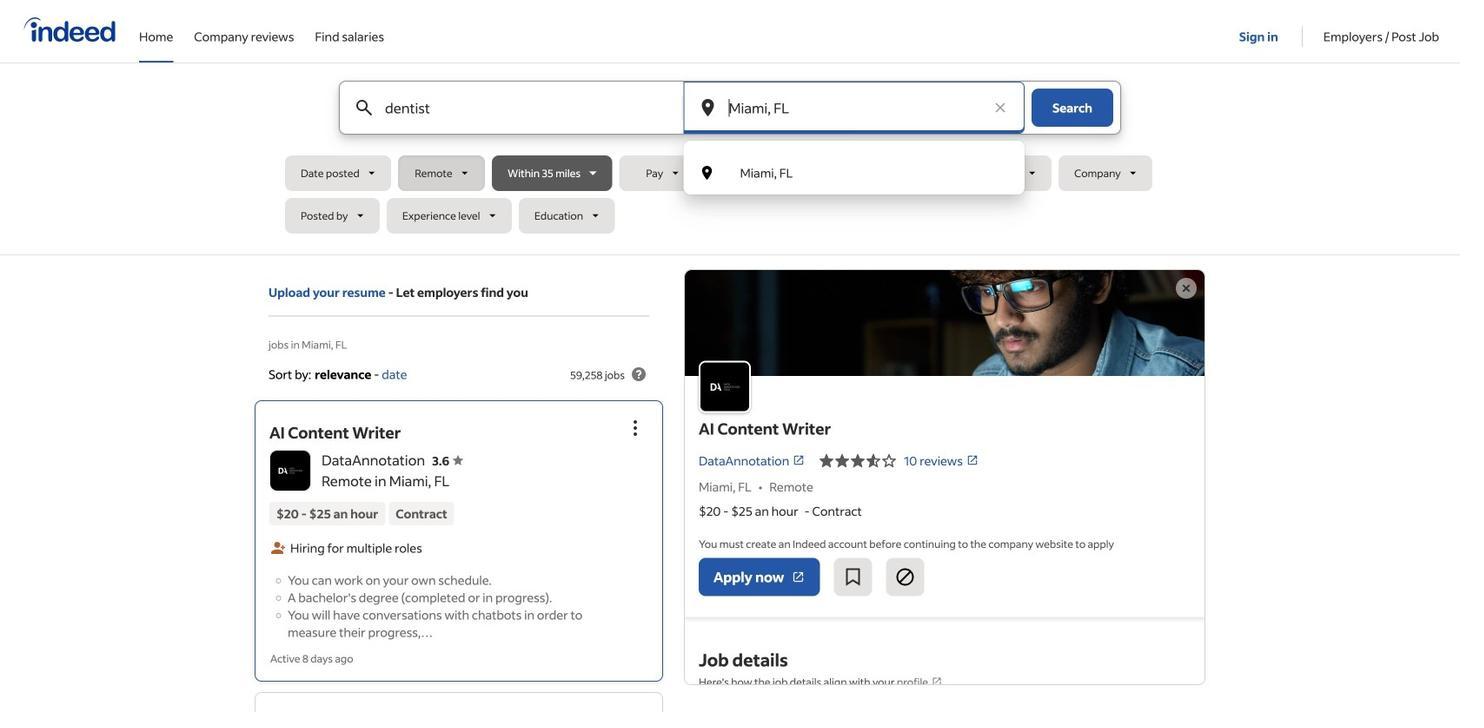Task type: locate. For each thing, give the bounding box(es) containing it.
job preferences (opens in a new window) image
[[932, 677, 942, 687]]

close job details image
[[1176, 278, 1197, 299]]

save this job image
[[842, 567, 863, 588]]

None search field
[[285, 81, 1175, 241]]

dataannotation logo image
[[685, 270, 1205, 376], [699, 361, 751, 413]]

apply now (opens in a new tab) image
[[791, 571, 805, 584]]

Edit location text field
[[725, 82, 983, 134]]

help icon image
[[628, 364, 649, 385]]

job actions for ai content writer is collapsed image
[[625, 418, 646, 439]]

dataannotation (opens in a new tab) image
[[793, 455, 805, 467]]



Task type: describe. For each thing, give the bounding box(es) containing it.
3.6 out of 5 stars image
[[819, 451, 897, 471]]

3.6 out of 5 stars. link to 10 reviews company ratings (opens in a new tab) image
[[966, 455, 978, 467]]

not interested image
[[895, 567, 915, 588]]

company logo image
[[270, 451, 310, 491]]

search: Job title, keywords, or company text field
[[382, 82, 653, 134]]

clear location input image
[[992, 99, 1009, 116]]

3.6 out of five stars rating image
[[432, 453, 463, 469]]



Task type: vqa. For each thing, say whether or not it's contained in the screenshot.
Search suggestions list box
no



